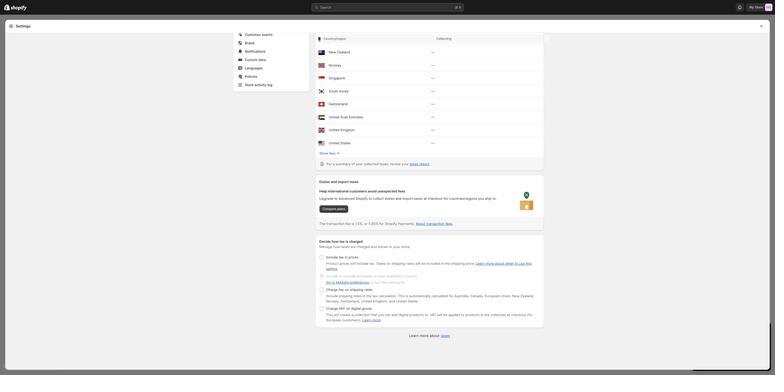 Task type: describe. For each thing, give the bounding box(es) containing it.
shipping up customer's
[[392, 262, 405, 266]]

for a summary of your collected taxes, review your taxes report .
[[327, 162, 431, 166]]

0 horizontal spatial checkout
[[428, 197, 443, 201]]

include for include tax in prices
[[326, 256, 338, 260]]

learn more about taxes
[[409, 334, 450, 338]]

norway link
[[329, 63, 341, 67]]

learn more
[[363, 319, 381, 323]]

payments.
[[398, 222, 415, 226]]

2 transaction from the left
[[427, 222, 445, 226]]

included
[[427, 262, 440, 266]]

to inside this will create a collection that you can add digital products to. vat will be applied to products in the collection at checkout (for european customers).
[[461, 313, 465, 318]]

1.5%,
[[355, 222, 364, 226]]

united for united arab emirates
[[329, 115, 340, 119]]

log
[[268, 83, 273, 87]]

turn
[[375, 281, 381, 285]]

south
[[329, 89, 338, 93]]

preferences
[[350, 281, 369, 285]]

add
[[392, 313, 398, 318]]

switzerland
[[329, 102, 348, 106]]

your up turn
[[379, 274, 386, 279]]

brand
[[245, 41, 255, 45]]

1 vertical spatial prices
[[340, 262, 350, 266]]

2 products from the left
[[466, 313, 480, 318]]

on up create
[[346, 307, 350, 311]]

0 vertical spatial a
[[333, 162, 335, 166]]

you inside this will create a collection that you can add digital products to. vat will be applied to products in the collection at checkout (for european customers).
[[378, 313, 384, 318]]

automatically
[[409, 294, 431, 299]]

on.
[[401, 281, 406, 285]]

2 horizontal spatial .
[[453, 222, 454, 226]]

is for charged
[[346, 240, 349, 244]]

countries/regions
[[449, 197, 477, 201]]

go to markets preferences to turn this setting on.
[[326, 281, 406, 285]]

show
[[320, 151, 328, 156]]

0 horizontal spatial for
[[380, 222, 384, 226]]

be inside this will create a collection that you can add digital products to. vat will be applied to products in the collection at checkout (for european customers).
[[444, 313, 448, 318]]

calculated
[[432, 294, 448, 299]]

of
[[352, 162, 355, 166]]

singapore
[[329, 76, 345, 80]]

markets
[[336, 281, 349, 285]]

vat inside this will create a collection that you can add digital products to. vat will be applied to products in the collection at checkout (for european customers).
[[430, 313, 436, 318]]

for
[[327, 162, 332, 166]]

tax.
[[369, 262, 375, 266]]

less
[[329, 151, 336, 156]]

taxes left report
[[410, 162, 419, 166]]

united up goods
[[361, 300, 372, 304]]

shopify image
[[4, 4, 10, 10]]

a inside this will create a collection that you can add digital products to. vat will be applied to products in the collection at checkout (for european customers).
[[351, 313, 353, 318]]

setting for learn more about when to use this setting
[[326, 267, 337, 271]]

will left create
[[334, 313, 339, 318]]

new inside include shipping rates in the tax calculation. this is automatically calculated for australia, canada, european union, new zealand, norway, switzerland, united kingdom, and united states.
[[512, 294, 520, 299]]

norway,
[[326, 300, 340, 304]]

1 products from the left
[[410, 313, 424, 318]]

the
[[320, 222, 326, 226]]

korea
[[339, 89, 349, 93]]

learn for learn more about taxes
[[409, 334, 419, 338]]

tax down "markets"
[[339, 288, 344, 292]]

0 vertical spatial the
[[445, 262, 450, 266]]

united kingdom link
[[329, 128, 355, 132]]

product prices will include tax. taxes on shipping rates will be included in the shipping price.
[[326, 262, 476, 266]]

your inside decide how tax is charged manage how taxes are charged and shown in your store.
[[393, 245, 400, 249]]

store inside 'settings' dialog
[[245, 83, 254, 87]]

1 horizontal spatial you
[[478, 197, 484, 201]]

plans
[[337, 207, 345, 211]]

decide how tax is charged manage how taxes are charged and shown in your store.
[[320, 240, 411, 249]]

use
[[519, 262, 525, 266]]

include shipping rates in the tax calculation. this is automatically calculated for australia, canada, european union, new zealand, norway, switzerland, united kingdom, and united states.
[[326, 294, 535, 304]]

— for switzerland
[[431, 102, 435, 106]]

digital inside this will create a collection that you can add digital products to. vat will be applied to products in the collection at checkout (for european customers).
[[399, 313, 409, 318]]

0.85%
[[369, 222, 379, 226]]

include or exclude tax based on your customer's country
[[326, 274, 417, 279]]

zealand
[[337, 50, 350, 54]]

will left include
[[351, 262, 356, 266]]

united for united kingdom
[[329, 128, 340, 132]]

customers
[[350, 189, 367, 194]]

settings
[[16, 24, 31, 28]]

notifications link
[[237, 48, 306, 55]]

upgrade to advanced shopify to collect duties and import taxes at checkout for countries/regions you ship to.
[[320, 197, 497, 201]]

your right of on the top
[[356, 162, 363, 166]]

your right review
[[402, 162, 409, 166]]

0 horizontal spatial be
[[422, 262, 426, 266]]

rates inside include shipping rates in the tax calculation. this is automatically calculated for australia, canada, european union, new zealand, norway, switzerland, united kingdom, and united states.
[[354, 294, 362, 299]]

about for taxes
[[430, 334, 440, 338]]

on up turn
[[374, 274, 378, 279]]

report
[[420, 162, 430, 166]]

tax inside decide how tax is charged manage how taxes are charged and shown in your store.
[[340, 240, 345, 244]]

learn more about when to use this setting link
[[326, 262, 532, 271]]

custom data link
[[237, 56, 306, 64]]

taxes up the about at right bottom
[[414, 197, 423, 201]]

1 transaction from the left
[[327, 222, 345, 226]]

ship
[[485, 197, 492, 201]]

customer
[[245, 33, 261, 37]]

this for use
[[526, 262, 532, 266]]

south korea
[[329, 89, 349, 93]]

this will create a collection that you can add digital products to. vat will be applied to products in the collection at checkout (for european customers).
[[326, 313, 533, 323]]

show less button
[[316, 150, 537, 157]]

0 vertical spatial how
[[332, 240, 339, 244]]

include
[[357, 262, 369, 266]]

applied
[[449, 313, 460, 318]]

this inside this will create a collection that you can add digital products to. vat will be applied to products in the collection at checkout (for european customers).
[[326, 313, 333, 318]]

1 day left in your trial element
[[693, 337, 771, 372]]

0 vertical spatial charged
[[349, 240, 363, 244]]

at inside this will create a collection that you can add digital products to. vat will be applied to products in the collection at checkout (for european customers).
[[507, 313, 511, 318]]

can
[[385, 313, 391, 318]]

kingdom
[[341, 128, 355, 132]]

go
[[326, 281, 331, 285]]

(for
[[527, 313, 533, 318]]

store.
[[401, 245, 411, 249]]

in right included
[[441, 262, 444, 266]]

duties
[[385, 197, 395, 201]]

for inside include shipping rates in the tax calculation. this is automatically calculated for australia, canada, european union, new zealand, norway, switzerland, united kingdom, and united states.
[[449, 294, 454, 299]]

taxes up customers
[[350, 180, 359, 184]]

1 horizontal spatial store
[[755, 5, 763, 9]]

store activity log
[[245, 83, 273, 87]]

to down international
[[334, 197, 338, 201]]

switzerland,
[[341, 300, 360, 304]]

united states
[[329, 141, 351, 145]]

price.
[[466, 262, 475, 266]]

charge for include
[[326, 288, 338, 292]]

1 horizontal spatial shopify
[[385, 222, 397, 226]]

0 vertical spatial new
[[329, 50, 336, 54]]

to inside the learn more about when to use this setting
[[515, 262, 518, 266]]

united kingdom
[[329, 128, 355, 132]]

customer events link
[[237, 31, 306, 38]]

include for include or exclude tax based on your customer's country
[[326, 274, 338, 279]]

when
[[505, 262, 514, 266]]

2 vertical spatial .
[[337, 267, 338, 271]]

— for new zealand
[[431, 50, 435, 54]]

tax up product
[[339, 256, 344, 260]]

kingdom,
[[373, 300, 388, 304]]

— for united kingdom
[[431, 128, 435, 132]]

shown
[[378, 245, 389, 249]]

duties and import taxes
[[320, 180, 359, 184]]

0 vertical spatial to.
[[493, 197, 497, 201]]

shipping down preferences
[[350, 288, 364, 292]]

about for when
[[495, 262, 504, 266]]

charge tax on shipping rates
[[326, 288, 373, 292]]

is for 1.5%,
[[352, 222, 354, 226]]

tax up preferences
[[357, 274, 362, 279]]

country
[[405, 274, 417, 279]]

custom
[[245, 58, 258, 62]]

upgrade
[[320, 197, 334, 201]]

union,
[[501, 294, 511, 299]]

⌘
[[455, 5, 458, 9]]

1 vertical spatial import
[[403, 197, 413, 201]]



Task type: locate. For each thing, give the bounding box(es) containing it.
1 vertical spatial this
[[382, 281, 388, 285]]

more down that
[[373, 319, 381, 323]]

0 horizontal spatial vat
[[339, 307, 345, 311]]

1 vertical spatial charged
[[357, 245, 370, 249]]

search
[[320, 5, 332, 9]]

1 vertical spatial digital
[[399, 313, 409, 318]]

how right decide
[[332, 240, 339, 244]]

1 charge from the top
[[326, 288, 338, 292]]

product
[[326, 262, 339, 266]]

4 — from the top
[[431, 76, 435, 80]]

digital down switzerland,
[[351, 307, 361, 311]]

activity
[[255, 83, 267, 87]]

vat up create
[[339, 307, 345, 311]]

digital right add
[[399, 313, 409, 318]]

taxes
[[410, 162, 419, 166], [350, 180, 359, 184], [414, 197, 423, 201], [341, 245, 350, 249], [441, 334, 450, 338]]

goods
[[362, 307, 372, 311]]

0 horizontal spatial you
[[378, 313, 384, 318]]

shipping
[[392, 262, 405, 266], [451, 262, 465, 266], [350, 288, 364, 292], [339, 294, 353, 299]]

and inside decide how tax is charged manage how taxes are charged and shown in your store.
[[371, 245, 377, 249]]

checkout up about transaction fees link
[[428, 197, 443, 201]]

6 — from the top
[[431, 102, 435, 106]]

0 vertical spatial be
[[422, 262, 426, 266]]

the inside this will create a collection that you can add digital products to. vat will be applied to products in the collection at checkout (for european customers).
[[485, 313, 490, 318]]

1 vertical spatial a
[[351, 313, 353, 318]]

0 horizontal spatial rates
[[354, 294, 362, 299]]

include up product
[[326, 256, 338, 260]]

0 horizontal spatial this
[[382, 281, 388, 285]]

store right my
[[755, 5, 763, 9]]

0 vertical spatial .
[[430, 162, 431, 166]]

united for united states
[[329, 141, 340, 145]]

canada,
[[471, 294, 484, 299]]

customer events
[[245, 33, 273, 37]]

0 vertical spatial include
[[326, 256, 338, 260]]

1 vertical spatial charge
[[326, 307, 338, 311]]

2 include from the top
[[326, 274, 338, 279]]

0 horizontal spatial import
[[338, 180, 349, 184]]

is inside decide how tax is charged manage how taxes are charged and shown in your store.
[[346, 240, 349, 244]]

5 — from the top
[[431, 89, 435, 93]]

setting down product
[[326, 267, 337, 271]]

and inside include shipping rates in the tax calculation. this is automatically calculated for australia, canada, european union, new zealand, norway, switzerland, united kingdom, and united states.
[[389, 300, 395, 304]]

charged
[[349, 240, 363, 244], [357, 245, 370, 249]]

or right 1.5%,
[[364, 222, 368, 226]]

0 vertical spatial or
[[364, 222, 368, 226]]

be left included
[[422, 262, 426, 266]]

1 vertical spatial at
[[507, 313, 511, 318]]

1 horizontal spatial digital
[[399, 313, 409, 318]]

european inside include shipping rates in the tax calculation. this is automatically calculated for australia, canada, european union, new zealand, norway, switzerland, united kingdom, and united states.
[[485, 294, 500, 299]]

7 — from the top
[[431, 115, 435, 119]]

0 vertical spatial import
[[338, 180, 349, 184]]

1 — from the top
[[431, 37, 435, 41]]

charged up are in the bottom left of the page
[[349, 240, 363, 244]]

1 horizontal spatial learn
[[409, 334, 419, 338]]

in down canada, at the bottom right
[[481, 313, 484, 318]]

1 horizontal spatial setting
[[389, 281, 400, 285]]

9 — from the top
[[431, 141, 435, 145]]

collect
[[373, 197, 384, 201]]

1 vertical spatial include
[[326, 274, 338, 279]]

european inside this will create a collection that you can add digital products to. vat will be applied to products in the collection at checkout (for european customers).
[[326, 319, 342, 323]]

new
[[329, 50, 336, 54], [512, 294, 520, 299]]

transaction
[[327, 222, 345, 226], [427, 222, 445, 226]]

will up country
[[415, 262, 421, 266]]

0 vertical spatial fees
[[398, 189, 405, 194]]

in right shown
[[390, 245, 392, 249]]

this down norway,
[[326, 313, 333, 318]]

2 vertical spatial include
[[326, 294, 338, 299]]

0 horizontal spatial transaction
[[327, 222, 345, 226]]

avoid
[[368, 189, 377, 194]]

0 vertical spatial prices
[[349, 256, 359, 260]]

.
[[430, 162, 431, 166], [453, 222, 454, 226], [337, 267, 338, 271]]

learn right price. on the bottom of the page
[[476, 262, 485, 266]]

2 vertical spatial is
[[406, 294, 408, 299]]

the
[[445, 262, 450, 266], [367, 294, 372, 299], [485, 313, 490, 318]]

3 — from the top
[[431, 63, 435, 67]]

2 horizontal spatial more
[[486, 262, 494, 266]]

united up less
[[329, 141, 340, 145]]

— for south korea
[[431, 89, 435, 93]]

0 vertical spatial rates
[[406, 262, 415, 266]]

fee
[[346, 222, 351, 226]]

— for united states
[[431, 141, 435, 145]]

compare
[[323, 207, 336, 211]]

0 vertical spatial for
[[444, 197, 448, 201]]

in up exclude
[[345, 256, 348, 260]]

1 horizontal spatial at
[[507, 313, 511, 318]]

in up goods
[[363, 294, 366, 299]]

is up the include tax in prices
[[346, 240, 349, 244]]

tax
[[340, 240, 345, 244], [339, 256, 344, 260], [357, 274, 362, 279], [339, 288, 344, 292], [373, 294, 378, 299]]

1 vertical spatial this
[[326, 313, 333, 318]]

2 charge from the top
[[326, 307, 338, 311]]

1 horizontal spatial this
[[526, 262, 532, 266]]

shopify down help international customers avoid unexpected fees
[[356, 197, 368, 201]]

charge down norway,
[[326, 307, 338, 311]]

zealand,
[[521, 294, 535, 299]]

0 horizontal spatial this
[[326, 313, 333, 318]]

— for united arab emirates
[[431, 115, 435, 119]]

1 vertical spatial rates
[[365, 288, 373, 292]]

include inside include shipping rates in the tax calculation. this is automatically calculated for australia, canada, european union, new zealand, norway, switzerland, united kingdom, and united states.
[[326, 294, 338, 299]]

1 vertical spatial the
[[367, 294, 372, 299]]

store down the 'policies'
[[245, 83, 254, 87]]

on right taxes
[[387, 262, 391, 266]]

at
[[424, 197, 427, 201], [507, 313, 511, 318]]

shipping left price. on the bottom of the page
[[451, 262, 465, 266]]

review
[[390, 162, 401, 166]]

tax up kingdom,
[[373, 294, 378, 299]]

1 horizontal spatial transaction
[[427, 222, 445, 226]]

collection down goods
[[354, 313, 370, 318]]

0 horizontal spatial new
[[329, 50, 336, 54]]

0 horizontal spatial a
[[333, 162, 335, 166]]

is inside include shipping rates in the tax calculation. this is automatically calculated for australia, canada, european union, new zealand, norway, switzerland, united kingdom, and united states.
[[406, 294, 408, 299]]

data
[[259, 58, 266, 62]]

1 horizontal spatial import
[[403, 197, 413, 201]]

based
[[363, 274, 373, 279]]

1 vertical spatial fees
[[446, 222, 453, 226]]

transaction left fee
[[327, 222, 345, 226]]

to. right ship
[[493, 197, 497, 201]]

2 collection from the left
[[491, 313, 506, 318]]

policies link
[[237, 73, 306, 80]]

south korea link
[[329, 89, 349, 93]]

this right calculation. at bottom
[[398, 294, 405, 299]]

this right turn
[[382, 281, 388, 285]]

1 horizontal spatial checkout
[[512, 313, 526, 318]]

setting for go to markets preferences to turn this setting on.
[[389, 281, 400, 285]]

more for learn more
[[373, 319, 381, 323]]

1 vertical spatial is
[[346, 240, 349, 244]]

products right "applied"
[[466, 313, 480, 318]]

more right price. on the bottom of the page
[[486, 262, 494, 266]]

at down the union,
[[507, 313, 511, 318]]

for
[[444, 197, 448, 201], [380, 222, 384, 226], [449, 294, 454, 299]]

collection down the union,
[[491, 313, 506, 318]]

to
[[334, 197, 338, 201], [369, 197, 372, 201], [515, 262, 518, 266], [332, 281, 335, 285], [370, 281, 374, 285], [461, 313, 465, 318]]

united left states.
[[396, 300, 407, 304]]

shopify image
[[11, 5, 27, 11]]

charge for this
[[326, 307, 338, 311]]

import
[[338, 180, 349, 184], [403, 197, 413, 201]]

arab
[[341, 115, 348, 119]]

more inside the learn more about when to use this setting
[[486, 262, 494, 266]]

checkout left (for
[[512, 313, 526, 318]]

taxes
[[376, 262, 386, 266]]

to left turn
[[370, 281, 374, 285]]

my store image
[[766, 4, 773, 11]]

settings dialog
[[5, 0, 770, 371]]

0 horizontal spatial is
[[346, 240, 349, 244]]

2 vertical spatial rates
[[354, 294, 362, 299]]

2 vertical spatial more
[[420, 334, 429, 338]]

switzerland link
[[329, 102, 348, 106]]

0 horizontal spatial collection
[[354, 313, 370, 318]]

rates down go to markets preferences to turn this setting on.
[[365, 288, 373, 292]]

learn inside the learn more about when to use this setting
[[476, 262, 485, 266]]

more down this will create a collection that you can add digital products to. vat will be applied to products in the collection at checkout (for european customers).
[[420, 334, 429, 338]]

0 vertical spatial european
[[485, 294, 500, 299]]

0 horizontal spatial more
[[373, 319, 381, 323]]

for left countries/regions
[[444, 197, 448, 201]]

more for learn more about taxes
[[420, 334, 429, 338]]

1 vertical spatial new
[[512, 294, 520, 299]]

0 vertical spatial at
[[424, 197, 427, 201]]

learn for learn more about when to use this setting
[[476, 262, 485, 266]]

this right use
[[526, 262, 532, 266]]

0 vertical spatial vat
[[339, 307, 345, 311]]

1 vertical spatial how
[[333, 245, 340, 249]]

rates up switzerland,
[[354, 294, 362, 299]]

prices down are in the bottom left of the page
[[349, 256, 359, 260]]

0 horizontal spatial store
[[245, 83, 254, 87]]

in inside this will create a collection that you can add digital products to. vat will be applied to products in the collection at checkout (for european customers).
[[481, 313, 484, 318]]

1 horizontal spatial vat
[[430, 313, 436, 318]]

to left use
[[515, 262, 518, 266]]

learn more about when to use this setting
[[326, 262, 532, 271]]

8 — from the top
[[431, 128, 435, 132]]

on down go to markets preferences link
[[345, 288, 349, 292]]

that
[[371, 313, 377, 318]]

0 horizontal spatial digital
[[351, 307, 361, 311]]

import right duties
[[403, 197, 413, 201]]

1 horizontal spatial for
[[444, 197, 448, 201]]

1 horizontal spatial a
[[351, 313, 353, 318]]

my
[[750, 5, 755, 9]]

3 include from the top
[[326, 294, 338, 299]]

setting inside the learn more about when to use this setting
[[326, 267, 337, 271]]

more for learn more about when to use this setting
[[486, 262, 494, 266]]

to. down include shipping rates in the tax calculation. this is automatically calculated for australia, canada, european union, new zealand, norway, switzerland, united kingdom, and united states.
[[425, 313, 429, 318]]

—
[[431, 37, 435, 41], [431, 50, 435, 54], [431, 63, 435, 67], [431, 76, 435, 80], [431, 89, 435, 93], [431, 102, 435, 106], [431, 115, 435, 119], [431, 128, 435, 132], [431, 141, 435, 145]]

and
[[331, 180, 337, 184], [396, 197, 402, 201], [371, 245, 377, 249], [389, 300, 395, 304]]

the transaction fee is 1.5%, or 0.85% for shopify payments. about transaction fees .
[[320, 222, 454, 226]]

to right "applied"
[[461, 313, 465, 318]]

taxes inside decide how tax is charged manage how taxes are charged and shown in your store.
[[341, 245, 350, 249]]

0 horizontal spatial at
[[424, 197, 427, 201]]

about left taxes link
[[430, 334, 440, 338]]

1 horizontal spatial or
[[364, 222, 368, 226]]

1 vertical spatial store
[[245, 83, 254, 87]]

taxes link
[[441, 334, 450, 338]]

taxes report link
[[410, 162, 430, 166]]

are
[[351, 245, 356, 249]]

events
[[262, 33, 273, 37]]

shopify left payments.
[[385, 222, 397, 226]]

shipping up switzerland,
[[339, 294, 353, 299]]

this inside include shipping rates in the tax calculation. this is automatically calculated for australia, canada, european union, new zealand, norway, switzerland, united kingdom, and united states.
[[398, 294, 405, 299]]

create
[[340, 313, 351, 318]]

1 include from the top
[[326, 256, 338, 260]]

or up "markets"
[[339, 274, 342, 279]]

import up international
[[338, 180, 349, 184]]

a
[[333, 162, 335, 166], [351, 313, 353, 318]]

0 vertical spatial this
[[398, 294, 405, 299]]

or
[[364, 222, 368, 226], [339, 274, 342, 279]]

1 vertical spatial be
[[444, 313, 448, 318]]

states.
[[408, 300, 419, 304]]

taxes left are in the bottom left of the page
[[341, 245, 350, 249]]

2 vertical spatial for
[[449, 294, 454, 299]]

will
[[351, 262, 356, 266], [415, 262, 421, 266], [334, 313, 339, 318], [437, 313, 443, 318]]

0 vertical spatial about
[[495, 262, 504, 266]]

will left "applied"
[[437, 313, 443, 318]]

charge
[[326, 288, 338, 292], [326, 307, 338, 311]]

0 horizontal spatial fees
[[398, 189, 405, 194]]

k
[[459, 5, 462, 9]]

unexpected
[[378, 189, 397, 194]]

0 vertical spatial this
[[526, 262, 532, 266]]

taxes,
[[380, 162, 389, 166]]

charged right are in the bottom left of the page
[[357, 245, 370, 249]]

1 vertical spatial for
[[380, 222, 384, 226]]

international
[[328, 189, 349, 194]]

show less
[[320, 151, 336, 156]]

include up go
[[326, 274, 338, 279]]

compare plans link
[[320, 206, 348, 213]]

transaction right the about at right bottom
[[427, 222, 445, 226]]

country/region
[[324, 37, 346, 41]]

be left "applied"
[[444, 313, 448, 318]]

how right manage
[[333, 245, 340, 249]]

store
[[755, 5, 763, 9], [245, 83, 254, 87]]

prices down the include tax in prices
[[340, 262, 350, 266]]

learn down that
[[363, 319, 372, 323]]

european down create
[[326, 319, 342, 323]]

your left "store."
[[393, 245, 400, 249]]

help
[[320, 189, 327, 194]]

1 vertical spatial european
[[326, 319, 342, 323]]

charge down go
[[326, 288, 338, 292]]

0 vertical spatial digital
[[351, 307, 361, 311]]

0 vertical spatial you
[[478, 197, 484, 201]]

1 horizontal spatial .
[[430, 162, 431, 166]]

rates up country
[[406, 262, 415, 266]]

collected
[[364, 162, 379, 166]]

vat down include shipping rates in the tax calculation. this is automatically calculated for australia, canada, european union, new zealand, norway, switzerland, united kingdom, and united states.
[[430, 313, 436, 318]]

1 horizontal spatial collection
[[491, 313, 506, 318]]

1 horizontal spatial this
[[398, 294, 405, 299]]

about left when
[[495, 262, 504, 266]]

more
[[486, 262, 494, 266], [373, 319, 381, 323], [420, 334, 429, 338]]

brand link
[[237, 39, 306, 47]]

in inside decide how tax is charged manage how taxes are charged and shown in your store.
[[390, 245, 392, 249]]

at up the about at right bottom
[[424, 197, 427, 201]]

european left the union,
[[485, 294, 500, 299]]

this inside the learn more about when to use this setting
[[526, 262, 532, 266]]

to right go
[[332, 281, 335, 285]]

collecting
[[437, 37, 452, 41]]

tax inside include shipping rates in the tax calculation. this is automatically calculated for australia, canada, european union, new zealand, norway, switzerland, united kingdom, and united states.
[[373, 294, 378, 299]]

shipping inside include shipping rates in the tax calculation. this is automatically calculated for australia, canada, european union, new zealand, norway, switzerland, united kingdom, and united states.
[[339, 294, 353, 299]]

in inside include shipping rates in the tax calculation. this is automatically calculated for australia, canada, european union, new zealand, norway, switzerland, united kingdom, and united states.
[[363, 294, 366, 299]]

1 vertical spatial .
[[453, 222, 454, 226]]

go to markets preferences link
[[326, 281, 369, 285]]

customer's
[[387, 274, 404, 279]]

the inside include shipping rates in the tax calculation. this is automatically calculated for australia, canada, european union, new zealand, norway, switzerland, united kingdom, and united states.
[[367, 294, 372, 299]]

1 collection from the left
[[354, 313, 370, 318]]

— for singapore
[[431, 76, 435, 80]]

to.
[[493, 197, 497, 201], [425, 313, 429, 318]]

notifications
[[245, 49, 266, 54]]

about inside the learn more about when to use this setting
[[495, 262, 504, 266]]

compare plans
[[323, 207, 345, 211]]

1 vertical spatial setting
[[389, 281, 400, 285]]

states
[[341, 141, 351, 145]]

0 horizontal spatial .
[[337, 267, 338, 271]]

1 horizontal spatial new
[[512, 294, 520, 299]]

united left kingdom
[[329, 128, 340, 132]]

emirates
[[349, 115, 363, 119]]

0 vertical spatial charge
[[326, 288, 338, 292]]

this for turn
[[382, 281, 388, 285]]

include up norway,
[[326, 294, 338, 299]]

1 horizontal spatial fees
[[446, 222, 453, 226]]

taxes down "applied"
[[441, 334, 450, 338]]

learn for learn more
[[363, 319, 372, 323]]

include for include shipping rates in the tax calculation. this is automatically calculated for australia, canada, european union, new zealand, norway, switzerland, united kingdom, and united states.
[[326, 294, 338, 299]]

for left australia,
[[449, 294, 454, 299]]

2 — from the top
[[431, 50, 435, 54]]

calculation.
[[379, 294, 397, 299]]

on
[[387, 262, 391, 266], [374, 274, 378, 279], [345, 288, 349, 292], [346, 307, 350, 311]]

2 horizontal spatial learn
[[476, 262, 485, 266]]

0 horizontal spatial or
[[339, 274, 342, 279]]

learn more link
[[363, 319, 381, 323]]

products
[[410, 313, 424, 318], [466, 313, 480, 318]]

malaysia
[[329, 37, 343, 41]]

to down avoid
[[369, 197, 372, 201]]

2 horizontal spatial is
[[406, 294, 408, 299]]

you left ship
[[478, 197, 484, 201]]

collection
[[354, 313, 370, 318], [491, 313, 506, 318]]

tax up the include tax in prices
[[340, 240, 345, 244]]

0 horizontal spatial shopify
[[356, 197, 368, 201]]

your
[[356, 162, 363, 166], [402, 162, 409, 166], [393, 245, 400, 249], [379, 274, 386, 279]]

charge vat on digital goods
[[326, 307, 372, 311]]

2 horizontal spatial rates
[[406, 262, 415, 266]]

malaysia link
[[329, 37, 343, 41]]

dialog
[[772, 20, 776, 371]]

0 horizontal spatial european
[[326, 319, 342, 323]]

0 vertical spatial learn
[[476, 262, 485, 266]]

0 vertical spatial shopify
[[356, 197, 368, 201]]

new right the union,
[[512, 294, 520, 299]]

is right fee
[[352, 222, 354, 226]]

policies
[[245, 75, 258, 79]]

checkout inside this will create a collection that you can add digital products to. vat will be applied to products in the collection at checkout (for european customers).
[[512, 313, 526, 318]]

a up 'customers).'
[[351, 313, 353, 318]]

— for norway
[[431, 63, 435, 67]]

1 horizontal spatial rates
[[365, 288, 373, 292]]

is up states.
[[406, 294, 408, 299]]

to. inside this will create a collection that you can add digital products to. vat will be applied to products in the collection at checkout (for european customers).
[[425, 313, 429, 318]]

1 vertical spatial checkout
[[512, 313, 526, 318]]

1 horizontal spatial to.
[[493, 197, 497, 201]]

0 horizontal spatial about
[[430, 334, 440, 338]]

setting down customer's
[[389, 281, 400, 285]]

— for malaysia
[[431, 37, 435, 41]]

0 horizontal spatial setting
[[326, 267, 337, 271]]

you left can
[[378, 313, 384, 318]]

learn
[[476, 262, 485, 266], [363, 319, 372, 323], [409, 334, 419, 338]]



Task type: vqa. For each thing, say whether or not it's contained in the screenshot.
Text Box
no



